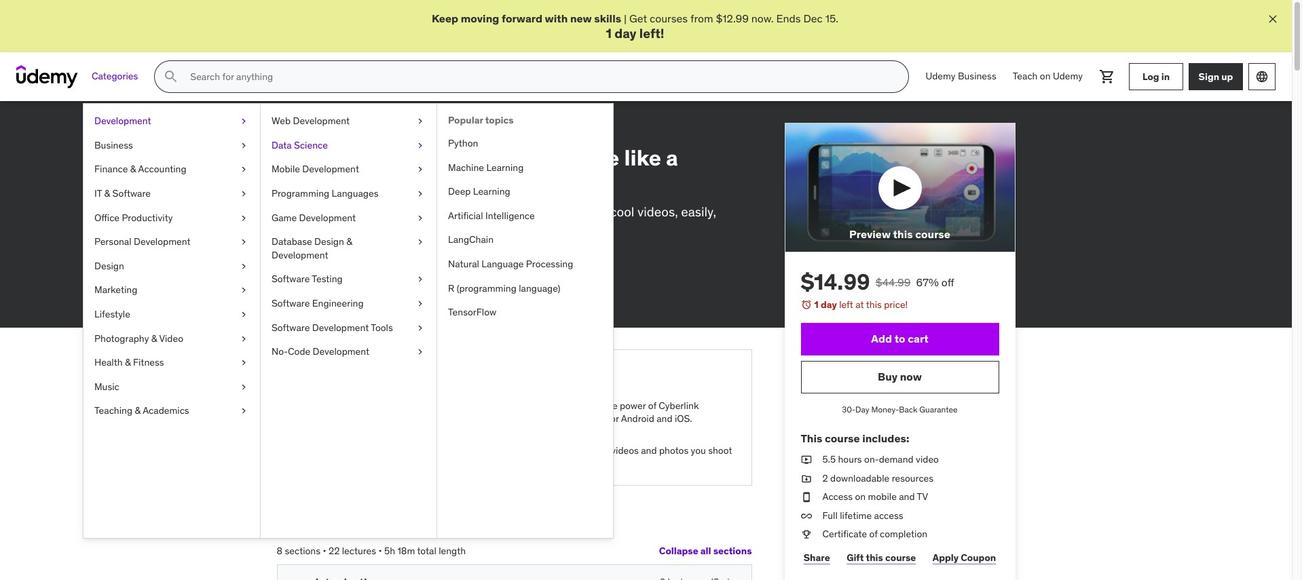 Task type: locate. For each thing, give the bounding box(es) containing it.
1 vertical spatial design
[[315, 236, 344, 248]]

android down deep learning
[[464, 204, 510, 220]]

0 vertical spatial videos
[[400, 144, 469, 172]]

the down "will"
[[404, 458, 418, 471]]

to for add to cart
[[895, 332, 906, 346]]

teach on udemy link
[[1005, 61, 1092, 93]]

xsmall image inside no-code development link
[[415, 346, 426, 359]]

1 right the alarm image
[[815, 299, 819, 311]]

cyberlink down programming languages
[[302, 204, 357, 220]]

machine learning
[[448, 161, 524, 174]]

edit inside how to edit videos on your phone like a professional use cyberlink powerdirector for android and ios to make cool videos, easily, quickly, and cheaply on phones and tablets
[[355, 144, 396, 172]]

2 horizontal spatial design
[[416, 122, 448, 135]]

skills
[[595, 12, 622, 25]]

this right 'preview'
[[894, 228, 913, 241]]

the inside how to utilize the power of cyberlink powerdirector for android and ios.
[[604, 400, 618, 412]]

xsmall image inside software testing link
[[415, 273, 426, 287]]

professional inside how to edit videos on your phone like a professional use cyberlink powerdirector for android and ios to make cool videos, easily, quickly, and cheaply on phones and tablets
[[277, 170, 406, 198]]

photography & video up "health & fitness"
[[94, 333, 183, 345]]

to down the that
[[394, 458, 402, 471]]

powerdirector down utilize
[[544, 413, 605, 425]]

xsmall image inside web development link
[[415, 115, 426, 128]]

for inside how to utilize the power of cyberlink powerdirector for android and ios.
[[608, 413, 619, 425]]

to for how to edit the videos and photos you shoot on your phone.
[[566, 445, 574, 457]]

you up take
[[453, 400, 468, 412]]

1 horizontal spatial photography & video link
[[277, 120, 372, 137]]

& right finance
[[130, 163, 136, 176]]

data
[[272, 139, 292, 151]]

photography up science
[[277, 122, 336, 135]]

to for how to make photos and videos you shoot on your phone into a professional masterpiece.
[[337, 400, 345, 412]]

on
[[1041, 70, 1051, 82], [473, 144, 500, 172], [395, 222, 410, 238], [316, 413, 326, 425], [544, 458, 555, 471], [856, 491, 866, 503]]

xsmall image inside the mobile development link
[[415, 163, 426, 177]]

to down how to utilize the power of cyberlink powerdirector for android and ios.
[[566, 445, 574, 457]]

add
[[872, 332, 893, 346]]

xsmall image inside personal development link
[[238, 236, 249, 249]]

0 horizontal spatial sections
[[285, 545, 321, 557]]

0 vertical spatial design
[[416, 122, 448, 135]]

photos down ios.
[[660, 445, 689, 457]]

1 vertical spatial make
[[348, 400, 371, 412]]

phone inside how to make photos and videos you shoot on your phone into a professional masterpiece.
[[349, 413, 376, 425]]

1 vertical spatial cyberlink
[[659, 400, 699, 412]]

xsmall image inside game development link
[[415, 212, 426, 225]]

xsmall image inside the business link
[[238, 139, 249, 152]]

video down other
[[316, 458, 338, 471]]

2 vertical spatial course
[[886, 552, 917, 564]]

and down how to utilize the power of cyberlink powerdirector for android and ios.
[[641, 445, 657, 457]]

xsmall image inside software development tools link
[[415, 322, 426, 335]]

for up how to edit the videos and photos you shoot on your phone.
[[608, 413, 619, 425]]

preview this course button
[[785, 123, 1016, 253]]

game
[[272, 212, 297, 224]]

cyberlink up ios.
[[659, 400, 699, 412]]

learning down python link
[[487, 161, 524, 174]]

• left 22
[[323, 545, 326, 557]]

1 horizontal spatial photography & video
[[277, 122, 372, 135]]

0 vertical spatial you
[[453, 400, 468, 412]]

day down | on the top of page
[[615, 25, 637, 42]]

shoot
[[470, 400, 494, 412], [709, 445, 733, 457]]

0 vertical spatial cyberlink
[[302, 204, 357, 220]]

1 horizontal spatial photography
[[277, 122, 336, 135]]

natural language processing
[[448, 258, 574, 270]]

cheaply
[[348, 222, 392, 238]]

0 horizontal spatial powerdirector
[[360, 204, 443, 220]]

xsmall image for photography & video
[[238, 333, 249, 346]]

2 vertical spatial this
[[866, 552, 884, 564]]

video
[[916, 454, 939, 466], [316, 458, 338, 471]]

1 vertical spatial photography & video
[[94, 333, 183, 345]]

to for how to edit videos on your phone like a professional use cyberlink powerdirector for android and ios to make cool videos, easily, quickly, and cheaply on phones and tablets
[[328, 144, 350, 172]]

1 horizontal spatial english
[[468, 287, 499, 300]]

make inside how to make photos and videos you shoot on your phone into a professional masterpiece.
[[348, 400, 371, 412]]

development
[[94, 115, 151, 127], [293, 115, 350, 127], [302, 163, 359, 176], [299, 212, 356, 224], [134, 236, 191, 248], [272, 249, 328, 261], [312, 322, 369, 334], [313, 346, 370, 358]]

1 horizontal spatial sections
[[714, 545, 752, 558]]

photography & video link up science
[[277, 120, 372, 137]]

0 vertical spatial day
[[615, 25, 637, 42]]

collapse
[[659, 545, 699, 558]]

lectures
[[342, 545, 376, 557]]

0 vertical spatial android
[[464, 204, 510, 220]]

power
[[620, 400, 646, 412]]

ratings)
[[358, 250, 390, 262]]

1 vertical spatial android
[[621, 413, 655, 425]]

1 vertical spatial a
[[397, 413, 402, 425]]

1 horizontal spatial powerdirector
[[544, 413, 605, 425]]

will
[[412, 445, 426, 457]]

• left 5h 18m
[[379, 545, 382, 557]]

0 horizontal spatial a
[[397, 413, 402, 425]]

0 vertical spatial edit
[[355, 144, 396, 172]]

xsmall image inside database design & development link
[[415, 236, 426, 249]]

2 vertical spatial videos
[[611, 445, 639, 457]]

0 vertical spatial photos
[[373, 400, 403, 412]]

length
[[439, 545, 466, 557]]

video inside other useful apps that will help take your video productions to the next level.
[[316, 458, 338, 471]]

level.
[[442, 458, 463, 471]]

1 horizontal spatial cyberlink
[[659, 400, 699, 412]]

to inside how to edit the videos and photos you shoot on your phone.
[[566, 445, 574, 457]]

natural language processing link
[[437, 253, 613, 277]]

artificial intelligence link
[[437, 204, 613, 228]]

xsmall image inside finance & accounting link
[[238, 163, 249, 177]]

edit for the
[[577, 445, 593, 457]]

0 horizontal spatial english
[[409, 287, 441, 300]]

this
[[801, 432, 823, 445]]

0 horizontal spatial photos
[[373, 400, 403, 412]]

tools
[[371, 322, 393, 334]]

1 horizontal spatial you
[[691, 445, 706, 457]]

learning for deep learning
[[473, 186, 511, 198]]

1 horizontal spatial for
[[608, 413, 619, 425]]

you down ios.
[[691, 445, 706, 457]]

photos up the into
[[373, 400, 403, 412]]

0 vertical spatial shoot
[[470, 400, 494, 412]]

1 horizontal spatial a
[[666, 144, 678, 172]]

0 horizontal spatial photography & video link
[[84, 327, 260, 351]]

videos down how to utilize the power of cyberlink powerdirector for android and ios.
[[611, 445, 639, 457]]

2 udemy from the left
[[1053, 70, 1083, 82]]

1 vertical spatial of
[[870, 529, 878, 541]]

log
[[1143, 70, 1160, 83]]

1 vertical spatial photography
[[94, 333, 149, 345]]

to inside how to make photos and videos you shoot on your phone into a professional masterpiece.
[[337, 400, 345, 412]]

your right take
[[470, 445, 488, 457]]

phone up the masterpiece.
[[349, 413, 376, 425]]

course up 67%
[[916, 228, 951, 241]]

programming languages
[[272, 187, 379, 200]]

1 vertical spatial for
[[608, 413, 619, 425]]

1 vertical spatial phone
[[349, 413, 376, 425]]

apps
[[370, 445, 391, 457]]

english for english [auto]
[[468, 287, 499, 300]]

1 horizontal spatial shoot
[[709, 445, 733, 457]]

office productivity link
[[84, 206, 260, 230]]

0 horizontal spatial photography
[[94, 333, 149, 345]]

1 horizontal spatial photos
[[660, 445, 689, 457]]

this inside the gift this course link
[[866, 552, 884, 564]]

xsmall image for office productivity
[[238, 212, 249, 225]]

software testing link
[[261, 268, 437, 292]]

choose a language image
[[1256, 70, 1270, 84]]

development link
[[84, 109, 260, 134]]

0 horizontal spatial •
[[323, 545, 326, 557]]

1 vertical spatial photos
[[660, 445, 689, 457]]

0 horizontal spatial video
[[316, 458, 338, 471]]

design for database
[[315, 236, 344, 248]]

photography & video link up fitness
[[84, 327, 260, 351]]

67%
[[917, 276, 939, 290]]

0 vertical spatial a
[[666, 144, 678, 172]]

r
[[448, 282, 455, 294]]

use
[[277, 204, 299, 220]]

python
[[448, 137, 478, 149]]

0 horizontal spatial photography & video
[[94, 333, 183, 345]]

1 vertical spatial the
[[595, 445, 609, 457]]

0 horizontal spatial phone
[[349, 413, 376, 425]]

xsmall image inside software engineering link
[[415, 297, 426, 311]]

your inside how to edit the videos and photos you shoot on your phone.
[[557, 458, 576, 471]]

english left "r"
[[409, 287, 441, 300]]

your inside how to edit videos on your phone like a professional use cyberlink powerdirector for android and ios to make cool videos, easily, quickly, and cheaply on phones and tablets
[[504, 144, 550, 172]]

0 vertical spatial business
[[958, 70, 997, 82]]

xsmall image inside development link
[[238, 115, 249, 128]]

photography up "health & fitness"
[[94, 333, 149, 345]]

0 horizontal spatial you
[[453, 400, 468, 412]]

languages
[[332, 187, 379, 200]]

0 vertical spatial learning
[[487, 161, 524, 174]]

this course includes:
[[801, 432, 910, 445]]

1 vertical spatial day
[[821, 299, 837, 311]]

design up (15
[[315, 236, 344, 248]]

1 inside keep moving forward with new skills | get courses from $12.99 now. ends dec 15. 1 day left!
[[606, 25, 612, 42]]

photos inside how to edit the videos and photos you shoot on your phone.
[[660, 445, 689, 457]]

0 vertical spatial professional
[[277, 170, 406, 198]]

0 horizontal spatial make
[[348, 400, 371, 412]]

0 vertical spatial for
[[446, 204, 462, 220]]

1 vertical spatial shoot
[[709, 445, 733, 457]]

how inside how to utilize the power of cyberlink powerdirector for android and ios.
[[544, 400, 564, 412]]

the inside how to edit the videos and photos you shoot on your phone.
[[595, 445, 609, 457]]

design left the popular
[[416, 122, 448, 135]]

how to edit the videos and photos you shoot on your phone.
[[544, 445, 733, 471]]

1 english from the left
[[409, 287, 441, 300]]

videos
[[400, 144, 469, 172], [423, 400, 451, 412], [611, 445, 639, 457]]

for inside how to edit videos on your phone like a professional use cyberlink powerdirector for android and ios to make cool videos, easily, quickly, and cheaply on phones and tablets
[[446, 204, 462, 220]]

a right the into
[[397, 413, 402, 425]]

xsmall image inside health & fitness link
[[238, 357, 249, 370]]

5.5 hours on-demand video
[[823, 454, 939, 466]]

apply coupon button
[[930, 545, 1000, 572]]

edit up the languages
[[355, 144, 396, 172]]

xsmall image for mobile development
[[415, 163, 426, 177]]

0 vertical spatial 1
[[606, 25, 612, 42]]

1 horizontal spatial •
[[379, 545, 382, 557]]

ends
[[777, 12, 801, 25]]

0 horizontal spatial shoot
[[470, 400, 494, 412]]

0 horizontal spatial of
[[649, 400, 657, 412]]

your up deep learning 'link' at left
[[504, 144, 550, 172]]

1 horizontal spatial day
[[821, 299, 837, 311]]

design inside database design & development
[[315, 236, 344, 248]]

course down completion
[[886, 552, 917, 564]]

xsmall image for business
[[238, 139, 249, 152]]

2 english from the left
[[468, 287, 499, 300]]

0 horizontal spatial cyberlink
[[302, 204, 357, 220]]

xsmall image inside marketing link
[[238, 284, 249, 297]]

sign up
[[1199, 70, 1234, 83]]

on down the downloadable
[[856, 491, 866, 503]]

phone left like
[[554, 144, 620, 172]]

certificate
[[823, 529, 868, 541]]

learning up artificial intelligence
[[473, 186, 511, 198]]

this right gift
[[866, 552, 884, 564]]

xsmall image for development
[[238, 115, 249, 128]]

xsmall image inside lifestyle link
[[238, 308, 249, 322]]

videos up help
[[423, 400, 451, 412]]

1 horizontal spatial udemy
[[1053, 70, 1083, 82]]

course up hours at the bottom right of page
[[825, 432, 860, 445]]

this right at
[[867, 299, 882, 311]]

video up resources
[[916, 454, 939, 466]]

xsmall image
[[238, 115, 249, 128], [415, 115, 426, 128], [238, 139, 249, 152], [238, 163, 249, 177], [415, 163, 426, 177], [415, 187, 426, 201], [238, 212, 249, 225], [415, 212, 426, 225], [238, 236, 249, 249], [415, 236, 426, 249], [238, 260, 249, 273], [238, 284, 249, 297], [238, 333, 249, 346], [415, 346, 426, 359], [238, 381, 249, 394], [801, 491, 812, 505]]

1 down skills
[[606, 25, 612, 42]]

android down power
[[621, 413, 655, 425]]

0 vertical spatial phone
[[554, 144, 620, 172]]

downloadable
[[831, 473, 890, 485]]

0 vertical spatial course
[[916, 228, 951, 241]]

a right like
[[666, 144, 678, 172]]

professional
[[277, 170, 406, 198], [404, 413, 456, 425]]

0 horizontal spatial udemy
[[926, 70, 956, 82]]

and up "will"
[[405, 400, 421, 412]]

1 vertical spatial photography & video link
[[84, 327, 260, 351]]

0 horizontal spatial android
[[464, 204, 510, 220]]

software up code
[[272, 322, 310, 334]]

photography & video up science
[[277, 122, 372, 135]]

on up the masterpiece.
[[316, 413, 326, 425]]

personal development link
[[84, 230, 260, 255]]

of inside how to utilize the power of cyberlink powerdirector for android and ios.
[[649, 400, 657, 412]]

ios
[[537, 204, 558, 220]]

xsmall image
[[450, 124, 461, 135], [415, 139, 426, 152], [238, 187, 249, 201], [415, 273, 426, 287], [277, 289, 288, 300], [415, 297, 426, 311], [238, 308, 249, 322], [415, 322, 426, 335], [238, 357, 249, 370], [238, 405, 249, 418], [801, 454, 812, 467], [801, 473, 812, 486], [801, 510, 812, 523], [801, 529, 812, 542]]

2 vertical spatial design
[[94, 260, 124, 272]]

learning
[[487, 161, 524, 174], [473, 186, 511, 198]]

add to cart button
[[801, 323, 1000, 356]]

business left teach
[[958, 70, 997, 82]]

and left tv
[[900, 491, 915, 503]]

video design link
[[388, 120, 448, 137]]

web development
[[272, 115, 350, 127]]

at
[[856, 299, 864, 311]]

day inside keep moving forward with new skills | get courses from $12.99 now. ends dec 15. 1 day left!
[[615, 25, 637, 42]]

edit up phone.
[[577, 445, 593, 457]]

30-day money-back guarantee
[[842, 405, 958, 415]]

software up last
[[272, 273, 310, 286]]

to right science
[[328, 144, 350, 172]]

1 vertical spatial course
[[825, 432, 860, 445]]

xsmall image for web development
[[415, 115, 426, 128]]

the up phone.
[[595, 445, 609, 457]]

to inside how to utilize the power of cyberlink powerdirector for android and ios.
[[566, 400, 574, 412]]

of down full lifetime access
[[870, 529, 878, 541]]

0 horizontal spatial design
[[94, 260, 124, 272]]

shoot inside how to make photos and videos you shoot on your phone into a professional masterpiece.
[[470, 400, 494, 412]]

edit inside how to edit the videos and photos you shoot on your phone.
[[577, 445, 593, 457]]

it & software link
[[84, 182, 260, 206]]

xsmall image inside programming languages link
[[415, 187, 426, 201]]

1 horizontal spatial 1
[[815, 299, 819, 311]]

software down 'created'
[[272, 297, 310, 310]]

2 vertical spatial the
[[404, 458, 418, 471]]

day left left
[[821, 299, 837, 311]]

the inside other useful apps that will help take your video productions to the next level.
[[404, 458, 418, 471]]

1 vertical spatial learning
[[473, 186, 511, 198]]

sections
[[285, 545, 321, 557], [714, 545, 752, 558]]

on down video editing link
[[473, 144, 500, 172]]

masterpiece.
[[316, 426, 371, 439]]

teaching
[[94, 405, 133, 417]]

learning for machine learning
[[487, 161, 524, 174]]

make inside how to edit videos on your phone like a professional use cyberlink powerdirector for android and ios to make cool videos, easily, quickly, and cheaply on phones and tablets
[[576, 204, 607, 220]]

$12.99
[[716, 12, 749, 25]]

0 vertical spatial powerdirector
[[360, 204, 443, 220]]

1 vertical spatial 1
[[815, 299, 819, 311]]

1 horizontal spatial edit
[[577, 445, 593, 457]]

0 horizontal spatial day
[[615, 25, 637, 42]]

to for how to utilize the power of cyberlink powerdirector for android and ios.
[[566, 400, 574, 412]]

submit search image
[[163, 69, 180, 85]]

0 vertical spatial make
[[576, 204, 607, 220]]

0 vertical spatial this
[[894, 228, 913, 241]]

0 horizontal spatial for
[[446, 204, 462, 220]]

& up (15
[[347, 236, 352, 248]]

make left the cool
[[576, 204, 607, 220]]

1 vertical spatial videos
[[423, 400, 451, 412]]

1 vertical spatial powerdirector
[[544, 413, 605, 425]]

1 horizontal spatial design
[[315, 236, 344, 248]]

to left cart
[[895, 332, 906, 346]]

this inside preview this course button
[[894, 228, 913, 241]]

how to make photos and videos you shoot on your phone into a professional masterpiece.
[[316, 400, 494, 439]]

accounting
[[138, 163, 187, 176]]

how inside how to edit the videos and photos you shoot on your phone.
[[544, 445, 564, 457]]

on inside how to edit the videos and photos you shoot on your phone.
[[544, 458, 555, 471]]

1 vertical spatial professional
[[404, 413, 456, 425]]

fitness
[[133, 357, 164, 369]]

buy now
[[878, 370, 922, 384]]

this for gift
[[866, 552, 884, 564]]

on inside how to make photos and videos you shoot on your phone into a professional masterpiece.
[[316, 413, 326, 425]]

learning inside "link"
[[487, 161, 524, 174]]

english up tensorflow
[[468, 287, 499, 300]]

videos down video design link
[[400, 144, 469, 172]]

xsmall image inside the photography & video link
[[238, 333, 249, 346]]

your left phone.
[[557, 458, 576, 471]]

1 horizontal spatial phone
[[554, 144, 620, 172]]

xsmall image for game development
[[415, 212, 426, 225]]

no-
[[272, 346, 288, 358]]

development down the database
[[272, 249, 328, 261]]

make up the masterpiece.
[[348, 400, 371, 412]]

how to utilize the power of cyberlink powerdirector for android and ios.
[[544, 400, 699, 425]]

xsmall image inside design link
[[238, 260, 249, 273]]

your up the masterpiece.
[[328, 413, 347, 425]]

xsmall image inside office productivity link
[[238, 212, 249, 225]]

demand
[[879, 454, 914, 466]]

deep learning
[[448, 186, 511, 198]]

langchain link
[[437, 228, 613, 253]]

how to edit videos on your phone like a professional use cyberlink powerdirector for android and ios to make cool videos, easily, quickly, and cheaply on phones and tablets
[[277, 144, 717, 238]]

useful
[[342, 445, 368, 457]]

2 sections from the left
[[714, 545, 752, 558]]

xsmall image inside music link
[[238, 381, 249, 394]]

sections right '8'
[[285, 545, 321, 557]]

video inside video editing link
[[464, 122, 490, 135]]

development up science
[[293, 115, 350, 127]]

videos inside how to edit videos on your phone like a professional use cyberlink powerdirector for android and ios to make cool videos, easily, quickly, and cheaply on phones and tablets
[[400, 144, 469, 172]]

xsmall image for personal development
[[238, 236, 249, 249]]

last
[[293, 287, 311, 300]]

to inside button
[[895, 332, 906, 346]]

how inside how to edit videos on your phone like a professional use cyberlink powerdirector for android and ios to make cool videos, easily, quickly, and cheaply on phones and tablets
[[277, 144, 323, 172]]

and left ios.
[[657, 413, 673, 425]]

business up finance
[[94, 139, 133, 151]]

1 vertical spatial this
[[867, 299, 882, 311]]

in
[[1162, 70, 1170, 83]]

for down deep
[[446, 204, 462, 220]]

how for android
[[544, 400, 564, 412]]

0 horizontal spatial edit
[[355, 144, 396, 172]]

total
[[417, 545, 437, 557]]

on left phone.
[[544, 458, 555, 471]]

0 horizontal spatial 1
[[606, 25, 612, 42]]

english
[[409, 287, 441, 300], [468, 287, 499, 300]]

sections right all
[[714, 545, 752, 558]]

1 vertical spatial you
[[691, 445, 706, 457]]

how for your
[[316, 400, 335, 412]]

& up the mobile development link
[[338, 122, 344, 135]]

phone inside how to edit videos on your phone like a professional use cyberlink powerdirector for android and ios to make cool videos, easily, quickly, and cheaply on phones and tablets
[[554, 144, 620, 172]]

2 • from the left
[[379, 545, 382, 557]]

1 horizontal spatial make
[[576, 204, 607, 220]]

guarantee
[[920, 405, 958, 415]]

course inside button
[[916, 228, 951, 241]]

how inside how to make photos and videos you shoot on your phone into a professional masterpiece.
[[316, 400, 335, 412]]

tensorflow
[[448, 306, 497, 319]]

the right utilize
[[604, 400, 618, 412]]

of right power
[[649, 400, 657, 412]]

design down personal
[[94, 260, 124, 272]]

to up the masterpiece.
[[337, 400, 345, 412]]

learning inside 'link'
[[473, 186, 511, 198]]

health
[[94, 357, 123, 369]]

teach
[[1013, 70, 1038, 82]]

moving
[[461, 12, 500, 25]]

1 vertical spatial edit
[[577, 445, 593, 457]]

engineering
[[312, 297, 364, 310]]

0 vertical spatial of
[[649, 400, 657, 412]]

powerdirector inside how to utilize the power of cyberlink powerdirector for android and ios.
[[544, 413, 605, 425]]



Task type: describe. For each thing, give the bounding box(es) containing it.
like
[[625, 144, 662, 172]]

the for utilize
[[604, 400, 618, 412]]

you inside how to make photos and videos you shoot on your phone into a professional masterpiece.
[[453, 400, 468, 412]]

editing
[[492, 122, 525, 135]]

to inside other useful apps that will help take your video productions to the next level.
[[394, 458, 402, 471]]

professional inside how to make photos and videos you shoot on your phone into a professional masterpiece.
[[404, 413, 456, 425]]

shopping cart with 0 items image
[[1100, 69, 1116, 85]]

videos inside how to edit the videos and photos you shoot on your phone.
[[611, 445, 639, 457]]

8 sections • 22 lectures • 5h 18m total length
[[277, 545, 466, 557]]

1 day left at this price!
[[815, 299, 908, 311]]

students
[[411, 250, 448, 262]]

xsmall image for design
[[238, 260, 249, 273]]

development up programming languages
[[302, 163, 359, 176]]

udemy business
[[926, 70, 997, 82]]

to right the ios
[[561, 204, 573, 220]]

you inside how to edit the videos and photos you shoot on your phone.
[[691, 445, 706, 457]]

all
[[701, 545, 712, 558]]

cyberlink inside how to utilize the power of cyberlink powerdirector for android and ios.
[[659, 400, 699, 412]]

database design & development link
[[261, 230, 437, 268]]

development down engineering
[[312, 322, 369, 334]]

xsmall image for programming languages
[[415, 187, 426, 201]]

8
[[277, 545, 283, 557]]

& right 'health' on the bottom left of page
[[125, 357, 131, 369]]

video editing
[[464, 122, 525, 135]]

android inside how to edit videos on your phone like a professional use cyberlink powerdirector for android and ios to make cool videos, easily, quickly, and cheaply on phones and tablets
[[464, 204, 510, 220]]

development down software development tools link
[[313, 346, 370, 358]]

share button
[[801, 545, 833, 572]]

testing
[[312, 273, 343, 286]]

ios.
[[675, 413, 693, 425]]

deep learning link
[[437, 180, 613, 204]]

and inside how to make photos and videos you shoot on your phone into a professional masterpiece.
[[405, 400, 421, 412]]

tv
[[917, 491, 929, 503]]

personal development
[[94, 236, 191, 248]]

1 sections from the left
[[285, 545, 321, 557]]

1 horizontal spatial business
[[958, 70, 997, 82]]

on up 161 on the top left
[[395, 222, 410, 238]]

xsmall image for marketing
[[238, 284, 249, 297]]

2
[[823, 473, 828, 485]]

productivity
[[122, 212, 173, 224]]

data science
[[272, 139, 328, 151]]

gift this course
[[847, 552, 917, 564]]

dec
[[804, 12, 823, 25]]

how for professional
[[277, 144, 323, 172]]

and left the ios
[[513, 204, 534, 220]]

powerdirector inside how to edit videos on your phone like a professional use cyberlink powerdirector for android and ios to make cool videos, easily, quickly, and cheaply on phones and tablets
[[360, 204, 443, 220]]

personal
[[94, 236, 132, 248]]

android inside how to utilize the power of cyberlink powerdirector for android and ios.
[[621, 413, 655, 425]]

preview this course
[[850, 228, 951, 241]]

gift
[[847, 552, 864, 564]]

courses
[[650, 12, 688, 25]]

phone.
[[578, 458, 607, 471]]

close image
[[1267, 12, 1280, 26]]

development inside database design & development
[[272, 249, 328, 261]]

popular
[[448, 114, 483, 126]]

(15 ratings)
[[344, 250, 390, 262]]

and up (15
[[323, 222, 345, 238]]

that
[[393, 445, 410, 457]]

0 vertical spatial photography
[[277, 122, 336, 135]]

processing
[[526, 258, 574, 270]]

xsmall image for music
[[238, 381, 249, 394]]

a inside how to edit videos on your phone like a professional use cyberlink powerdirector for android and ios to make cool videos, easily, quickly, and cheaply on phones and tablets
[[666, 144, 678, 172]]

software for software engineering
[[272, 297, 310, 310]]

keep
[[432, 12, 459, 25]]

other
[[316, 445, 340, 457]]

health & fitness
[[94, 357, 164, 369]]

xsmall image inside teaching & academics link
[[238, 405, 249, 418]]

|
[[624, 12, 627, 25]]

keep moving forward with new skills | get courses from $12.99 now. ends dec 15. 1 day left!
[[432, 12, 839, 42]]

1 udemy from the left
[[926, 70, 956, 82]]

1 horizontal spatial video
[[916, 454, 939, 466]]

software up office productivity
[[112, 187, 151, 200]]

created by timothy maxwell
[[277, 269, 396, 281]]

udemy image
[[16, 65, 78, 88]]

design for video
[[416, 122, 448, 135]]

course for gift this course
[[886, 552, 917, 564]]

mobile
[[272, 163, 300, 176]]

machine learning link
[[437, 156, 613, 180]]

[auto]
[[502, 287, 527, 300]]

machine
[[448, 161, 484, 174]]

sections inside collapse all sections dropdown button
[[714, 545, 752, 558]]

how for on
[[544, 445, 564, 457]]

software for software testing
[[272, 273, 310, 286]]

closed captions image
[[452, 289, 463, 300]]

& right teaching
[[135, 405, 141, 417]]

& up fitness
[[151, 333, 157, 345]]

22
[[329, 545, 340, 557]]

0 vertical spatial photography & video link
[[277, 120, 372, 137]]

from
[[691, 12, 714, 25]]

videos inside how to make photos and videos you shoot on your phone into a professional masterpiece.
[[423, 400, 451, 412]]

xsmall image inside it & software link
[[238, 187, 249, 201]]

gift this course link
[[844, 545, 919, 572]]

forward
[[502, 12, 543, 25]]

maxwell
[[362, 269, 396, 281]]

cyberlink inside how to edit videos on your phone like a professional use cyberlink powerdirector for android and ios to make cool videos, easily, quickly, and cheaply on phones and tablets
[[302, 204, 357, 220]]

$44.99
[[876, 276, 911, 290]]

$14.99 $44.99 67% off
[[801, 269, 955, 296]]

data science element
[[437, 104, 613, 539]]

preview
[[850, 228, 891, 241]]

mobile development
[[272, 163, 359, 176]]

add to cart
[[872, 332, 929, 346]]

the for edit
[[595, 445, 609, 457]]

your inside how to make photos and videos you shoot on your phone into a professional masterpiece.
[[328, 413, 347, 425]]

teach on udemy
[[1013, 70, 1083, 82]]

& right it
[[104, 187, 110, 200]]

english for english
[[409, 287, 441, 300]]

money-
[[872, 405, 900, 415]]

xsmall image for no-code development
[[415, 346, 426, 359]]

timothy
[[325, 269, 359, 281]]

course for preview this course
[[916, 228, 951, 241]]

hours
[[838, 454, 862, 466]]

your inside other useful apps that will help take your video productions to the next level.
[[470, 445, 488, 457]]

development down programming languages
[[299, 212, 356, 224]]

Search for anything text field
[[188, 65, 893, 88]]

1 vertical spatial business
[[94, 139, 133, 151]]

share
[[804, 552, 831, 564]]

teaching & academics link
[[84, 400, 260, 424]]

left!
[[640, 25, 665, 42]]

0 vertical spatial photography & video
[[277, 122, 372, 135]]

2 downloadable resources
[[823, 473, 934, 485]]

science
[[294, 139, 328, 151]]

xsmall image inside data science 'link'
[[415, 139, 426, 152]]

a inside how to make photos and videos you shoot on your phone into a professional masterpiece.
[[397, 413, 402, 425]]

by
[[313, 269, 323, 281]]

completion
[[880, 529, 928, 541]]

web
[[272, 115, 291, 127]]

small image
[[294, 577, 307, 581]]

last updated 1/2022
[[293, 287, 382, 300]]

log in link
[[1130, 63, 1184, 90]]

collapse all sections
[[659, 545, 752, 558]]

xsmall image for finance & accounting
[[238, 163, 249, 177]]

buy now button
[[801, 361, 1000, 394]]

and left tablets in the left of the page
[[459, 222, 480, 238]]

xsmall image for database design & development
[[415, 236, 426, 249]]

coupon
[[961, 552, 997, 564]]

edit for videos
[[355, 144, 396, 172]]

and inside how to utilize the power of cyberlink powerdirector for android and ios.
[[657, 413, 673, 425]]

development down office productivity link
[[134, 236, 191, 248]]

alarm image
[[801, 300, 812, 311]]

music link
[[84, 375, 260, 400]]

software engineering
[[272, 297, 364, 310]]

r (programming language) link
[[437, 277, 613, 301]]

categories
[[92, 70, 138, 82]]

now.
[[752, 12, 774, 25]]

into
[[378, 413, 394, 425]]

video inside video design link
[[388, 122, 414, 135]]

software for software development tools
[[272, 322, 310, 334]]

this for preview
[[894, 228, 913, 241]]

on right teach
[[1041, 70, 1051, 82]]

and inside how to edit the videos and photos you shoot on your phone.
[[641, 445, 657, 457]]

get
[[630, 12, 647, 25]]

30-
[[842, 405, 856, 415]]

now
[[901, 370, 922, 384]]

& inside database design & development
[[347, 236, 352, 248]]

apply
[[933, 552, 959, 564]]

shoot inside how to edit the videos and photos you shoot on your phone.
[[709, 445, 733, 457]]

1 • from the left
[[323, 545, 326, 557]]

office productivity
[[94, 212, 173, 224]]

development down categories "dropdown button"
[[94, 115, 151, 127]]

phones
[[413, 222, 456, 238]]

software engineering link
[[261, 292, 437, 316]]

photos inside how to make photos and videos you shoot on your phone into a professional masterpiece.
[[373, 400, 403, 412]]



Task type: vqa. For each thing, say whether or not it's contained in the screenshot.
left trial
no



